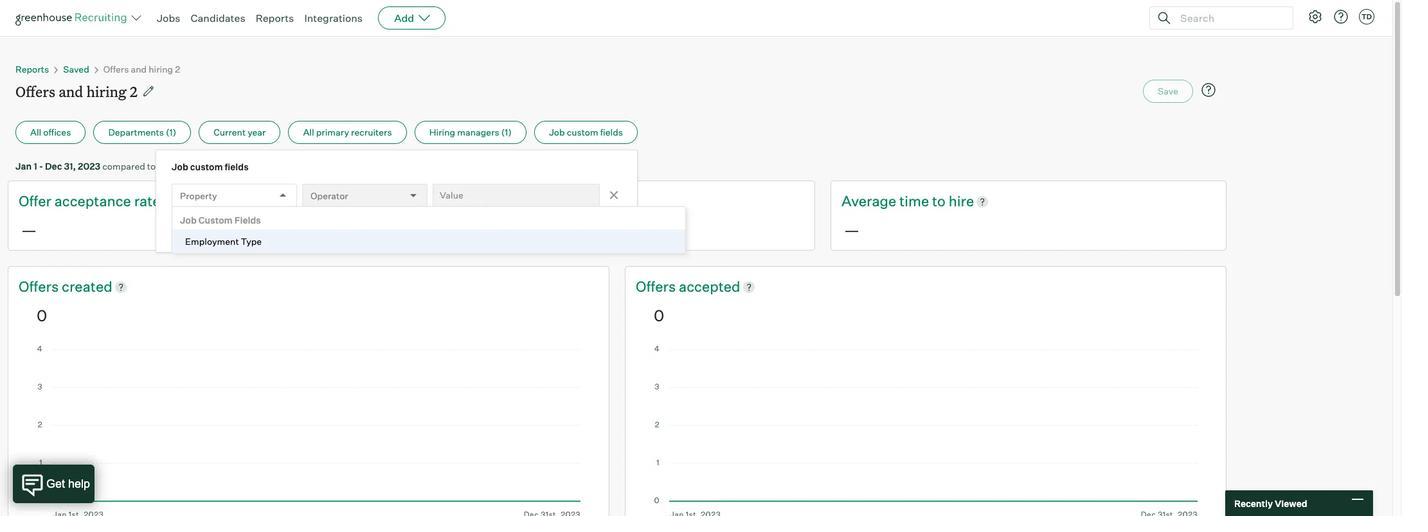Task type: locate. For each thing, give the bounding box(es) containing it.
2 xychart image from the left
[[654, 346, 1198, 516]]

3 — from the left
[[844, 220, 860, 240]]

1 horizontal spatial average link
[[841, 192, 899, 211]]

1 to link from the left
[[521, 192, 537, 211]]

— for hire
[[844, 220, 860, 240]]

1 vertical spatial offers and hiring 2
[[15, 82, 138, 101]]

(1) right departments
[[166, 127, 176, 138]]

rate
[[134, 192, 160, 210]]

0 vertical spatial offers and hiring 2
[[103, 64, 180, 75]]

1 horizontal spatial jan
[[158, 161, 174, 172]]

hire
[[949, 192, 974, 210]]

1 average from the left
[[430, 192, 485, 210]]

reports right candidates in the top of the page
[[256, 12, 294, 24]]

time link
[[488, 192, 521, 211], [899, 192, 932, 211]]

1 - from the left
[[39, 161, 43, 172]]

2 average time to from the left
[[841, 192, 949, 210]]

0 horizontal spatial (1)
[[166, 127, 176, 138]]

hiring down saved
[[86, 82, 126, 101]]

offers link
[[19, 277, 62, 297], [636, 277, 679, 297]]

filter
[[219, 219, 241, 230]]

2 offers link from the left
[[636, 277, 679, 297]]

1 xychart image from the left
[[37, 346, 580, 516]]

acceptance link
[[54, 192, 134, 211]]

0 vertical spatial job custom fields
[[549, 127, 623, 138]]

0 vertical spatial job
[[549, 127, 565, 138]]

1 horizontal spatial time link
[[899, 192, 932, 211]]

2 left edit icon
[[130, 82, 138, 101]]

1 horizontal spatial custom
[[567, 127, 598, 138]]

(1) right managers
[[501, 127, 512, 138]]

2 all from the left
[[303, 127, 314, 138]]

jobs link
[[157, 12, 180, 24]]

0 horizontal spatial offers link
[[19, 277, 62, 297]]

offers
[[103, 64, 129, 75], [15, 82, 55, 101], [19, 278, 62, 295], [636, 278, 679, 295]]

reports link right candidates in the top of the page
[[256, 12, 294, 24]]

0 horizontal spatial xychart image
[[37, 346, 580, 516]]

— for fill
[[433, 220, 448, 240]]

1 vertical spatial job custom fields
[[172, 161, 249, 172]]

1 vertical spatial add
[[200, 219, 217, 230]]

current
[[214, 127, 246, 138]]

1 vertical spatial reports link
[[15, 64, 49, 75]]

average for hire
[[841, 192, 896, 210]]

1 time from the left
[[488, 192, 518, 210]]

to left hire
[[932, 192, 946, 210]]

1 horizontal spatial all
[[303, 127, 314, 138]]

0 horizontal spatial add
[[200, 219, 217, 230]]

offers and hiring 2
[[103, 64, 180, 75], [15, 82, 138, 101]]

1 vertical spatial custom
[[190, 161, 223, 172]]

time link left the fill link on the left of the page
[[488, 192, 521, 211]]

1 average link from the left
[[430, 192, 488, 211]]

1 horizontal spatial time
[[899, 192, 929, 210]]

saved link
[[63, 64, 89, 75]]

viewed
[[1275, 498, 1307, 509]]

hiring managers (1) button
[[414, 121, 526, 144]]

fields inside button
[[600, 127, 623, 138]]

1 average time to from the left
[[430, 192, 537, 210]]

faq image
[[1201, 82, 1216, 98]]

average time to for fill
[[430, 192, 537, 210]]

2 down jobs at the left top of page
[[175, 64, 180, 75]]

1 horizontal spatial to link
[[932, 192, 949, 211]]

offers and hiring 2 up edit icon
[[103, 64, 180, 75]]

0 horizontal spatial to
[[147, 161, 156, 172]]

0 horizontal spatial all
[[30, 127, 41, 138]]

1 horizontal spatial 31,
[[206, 161, 218, 172]]

time left hire
[[899, 192, 929, 210]]

fields
[[600, 127, 623, 138], [225, 161, 249, 172]]

to right compared
[[147, 161, 156, 172]]

0 horizontal spatial 1
[[34, 161, 37, 172]]

offers link for created
[[19, 277, 62, 297]]

- up property
[[181, 161, 185, 172]]

1 horizontal spatial —
[[433, 220, 448, 240]]

2 average link from the left
[[841, 192, 899, 211]]

1 horizontal spatial to
[[521, 192, 534, 210]]

departments
[[108, 127, 164, 138]]

1 all from the left
[[30, 127, 41, 138]]

1 horizontal spatial add
[[394, 12, 414, 24]]

candidates
[[191, 12, 245, 24]]

1 horizontal spatial hiring
[[149, 64, 173, 75]]

0 horizontal spatial 31,
[[64, 161, 76, 172]]

1 — from the left
[[21, 220, 37, 240]]

primary
[[316, 127, 349, 138]]

xychart image
[[37, 346, 580, 516], [654, 346, 1198, 516]]

all inside button
[[30, 127, 41, 138]]

reports link
[[256, 12, 294, 24], [15, 64, 49, 75]]

-
[[39, 161, 43, 172], [181, 161, 185, 172]]

average time to for hire
[[841, 192, 949, 210]]

1
[[34, 161, 37, 172], [176, 161, 179, 172]]

job custom fields
[[549, 127, 623, 138], [172, 161, 249, 172]]

1 vertical spatial job
[[172, 161, 188, 172]]

0 horizontal spatial to link
[[521, 192, 537, 211]]

0 horizontal spatial time
[[488, 192, 518, 210]]

0 horizontal spatial -
[[39, 161, 43, 172]]

1 horizontal spatial reports link
[[256, 12, 294, 24]]

time
[[488, 192, 518, 210], [899, 192, 929, 210]]

1 vertical spatial hiring
[[86, 82, 126, 101]]

all inside 'button'
[[303, 127, 314, 138]]

all for all primary recruiters
[[303, 127, 314, 138]]

31, left 2023 on the top left of the page
[[64, 161, 76, 172]]

recruiters
[[351, 127, 392, 138]]

0 horizontal spatial time link
[[488, 192, 521, 211]]

0 horizontal spatial average link
[[430, 192, 488, 211]]

1 horizontal spatial job custom fields
[[549, 127, 623, 138]]

2 horizontal spatial to
[[932, 192, 946, 210]]

2 average from the left
[[841, 192, 896, 210]]

all left primary on the left top of page
[[303, 127, 314, 138]]

time link for fill
[[488, 192, 521, 211]]

offer acceptance
[[19, 192, 134, 210]]

to
[[147, 161, 156, 172], [521, 192, 534, 210], [932, 192, 946, 210]]

and
[[131, 64, 147, 75], [59, 82, 83, 101]]

fill link
[[537, 192, 553, 211]]

jan up rate
[[158, 161, 174, 172]]

employment
[[185, 236, 239, 247]]

1 0 from the left
[[37, 306, 47, 325]]

0 vertical spatial 2
[[175, 64, 180, 75]]

jan up offer
[[15, 161, 32, 172]]

0 horizontal spatial jan
[[15, 161, 32, 172]]

1 horizontal spatial dec
[[187, 161, 204, 172]]

0 horizontal spatial average time to
[[430, 192, 537, 210]]

1 horizontal spatial fields
[[600, 127, 623, 138]]

time link left hire link
[[899, 192, 932, 211]]

31,
[[64, 161, 76, 172], [206, 161, 218, 172]]

1 jan from the left
[[15, 161, 32, 172]]

xychart image for created
[[37, 346, 580, 516]]

add filter button
[[172, 213, 255, 237]]

reports
[[256, 12, 294, 24], [15, 64, 49, 75]]

add
[[394, 12, 414, 24], [200, 219, 217, 230]]

job custom fields inside button
[[549, 127, 623, 138]]

Search text field
[[1177, 9, 1281, 27]]

acceptance
[[54, 192, 131, 210]]

0 vertical spatial add
[[394, 12, 414, 24]]

0 horizontal spatial hiring
[[86, 82, 126, 101]]

1 up offer
[[34, 161, 37, 172]]

average link for fill
[[430, 192, 488, 211]]

all primary recruiters button
[[288, 121, 407, 144]]

1 vertical spatial 2
[[130, 82, 138, 101]]

2 0 from the left
[[654, 306, 664, 325]]

0 horizontal spatial 2
[[130, 82, 138, 101]]

1 vertical spatial reports
[[15, 64, 49, 75]]

2 to link from the left
[[932, 192, 949, 211]]

and down saved
[[59, 82, 83, 101]]

custom
[[567, 127, 598, 138], [190, 161, 223, 172]]

average link
[[430, 192, 488, 211], [841, 192, 899, 211]]

- down all offices button on the top left
[[39, 161, 43, 172]]

1 time link from the left
[[488, 192, 521, 211]]

time for fill
[[488, 192, 518, 210]]

td button
[[1359, 9, 1374, 24]]

jan 1 - dec 31, 2023 compared to jan 1 - dec 31, 2022
[[15, 161, 243, 172]]

average time to
[[430, 192, 537, 210], [841, 192, 949, 210]]

1 horizontal spatial reports
[[256, 12, 294, 24]]

1 down departments (1) button
[[176, 161, 179, 172]]

to left 'fill'
[[521, 192, 534, 210]]

2 — from the left
[[433, 220, 448, 240]]

1 1 from the left
[[34, 161, 37, 172]]

1 horizontal spatial xychart image
[[654, 346, 1198, 516]]

reports link left 'saved' link
[[15, 64, 49, 75]]

1 horizontal spatial -
[[181, 161, 185, 172]]

td
[[1361, 12, 1372, 21]]

average
[[430, 192, 485, 210], [841, 192, 896, 210]]

1 horizontal spatial average
[[841, 192, 896, 210]]

0 vertical spatial reports link
[[256, 12, 294, 24]]

all
[[30, 127, 41, 138], [303, 127, 314, 138]]

and up edit icon
[[131, 64, 147, 75]]

31, left 2022
[[206, 161, 218, 172]]

job custom fields button
[[534, 121, 638, 144]]

jan
[[15, 161, 32, 172], [158, 161, 174, 172]]

2 time link from the left
[[899, 192, 932, 211]]

—
[[21, 220, 37, 240], [433, 220, 448, 240], [844, 220, 860, 240]]

2023
[[78, 161, 100, 172]]

offers link for accepted
[[636, 277, 679, 297]]

reports left 'saved' link
[[15, 64, 49, 75]]

2 time from the left
[[899, 192, 929, 210]]

1 vertical spatial and
[[59, 82, 83, 101]]

dec
[[45, 161, 62, 172], [187, 161, 204, 172]]

1 horizontal spatial 1
[[176, 161, 179, 172]]

2
[[175, 64, 180, 75], [130, 82, 138, 101]]

0 horizontal spatial dec
[[45, 161, 62, 172]]

all primary recruiters
[[303, 127, 392, 138]]

edit image
[[142, 85, 155, 98]]

1 horizontal spatial offers link
[[636, 277, 679, 297]]

add inside button
[[200, 219, 217, 230]]

1 offers link from the left
[[19, 277, 62, 297]]

time left 'fill'
[[488, 192, 518, 210]]

0 vertical spatial fields
[[600, 127, 623, 138]]

to link
[[521, 192, 537, 211], [932, 192, 949, 211]]

1 horizontal spatial average time to
[[841, 192, 949, 210]]

1 vertical spatial fields
[[225, 161, 249, 172]]

xychart image for accepted
[[654, 346, 1198, 516]]

all left offices
[[30, 127, 41, 138]]

custom inside button
[[567, 127, 598, 138]]

hiring up edit icon
[[149, 64, 173, 75]]

0 vertical spatial custom
[[567, 127, 598, 138]]

(1)
[[166, 127, 176, 138], [501, 127, 512, 138]]

add inside popup button
[[394, 12, 414, 24]]

0 horizontal spatial and
[[59, 82, 83, 101]]

2 horizontal spatial —
[[844, 220, 860, 240]]

0 horizontal spatial —
[[21, 220, 37, 240]]

dec up property
[[187, 161, 204, 172]]

0 vertical spatial and
[[131, 64, 147, 75]]

hiring
[[149, 64, 173, 75], [86, 82, 126, 101]]

job custom fields
[[180, 215, 261, 226]]

1 horizontal spatial 0
[[654, 306, 664, 325]]

hire link
[[949, 192, 974, 211]]

0 horizontal spatial 0
[[37, 306, 47, 325]]

1 horizontal spatial (1)
[[501, 127, 512, 138]]

2 jan from the left
[[158, 161, 174, 172]]

job
[[549, 127, 565, 138], [172, 161, 188, 172], [180, 215, 197, 226]]

current year
[[214, 127, 266, 138]]

offers and hiring 2 down saved
[[15, 82, 138, 101]]

0 horizontal spatial average
[[430, 192, 485, 210]]

type
[[241, 236, 262, 247]]

0
[[37, 306, 47, 325], [654, 306, 664, 325]]

dec down all offices button on the top left
[[45, 161, 62, 172]]

0 horizontal spatial fields
[[225, 161, 249, 172]]



Task type: describe. For each thing, give the bounding box(es) containing it.
accepted
[[679, 278, 740, 295]]

job inside button
[[549, 127, 565, 138]]

1 horizontal spatial 2
[[175, 64, 180, 75]]

offer link
[[19, 192, 54, 211]]

2 dec from the left
[[187, 161, 204, 172]]

0 horizontal spatial custom
[[190, 161, 223, 172]]

managers
[[457, 127, 499, 138]]

hiring managers (1)
[[429, 127, 512, 138]]

1 (1) from the left
[[166, 127, 176, 138]]

rate link
[[134, 192, 160, 211]]

average for fill
[[430, 192, 485, 210]]

0 vertical spatial hiring
[[149, 64, 173, 75]]

0 for accepted
[[654, 306, 664, 325]]

average link for hire
[[841, 192, 899, 211]]

integrations link
[[304, 12, 363, 24]]

2 (1) from the left
[[501, 127, 512, 138]]

accepted link
[[679, 277, 740, 297]]

property
[[180, 190, 217, 201]]

add for add
[[394, 12, 414, 24]]

to link for fill
[[521, 192, 537, 211]]

greenhouse recruiting image
[[15, 10, 131, 26]]

configure image
[[1308, 9, 1323, 24]]

0 for created
[[37, 306, 47, 325]]

departments (1)
[[108, 127, 176, 138]]

time for hire
[[899, 192, 929, 210]]

integrations
[[304, 12, 363, 24]]

0 horizontal spatial reports link
[[15, 64, 49, 75]]

recently viewed
[[1234, 498, 1307, 509]]

employment type
[[185, 236, 262, 247]]

offices
[[43, 127, 71, 138]]

1 dec from the left
[[45, 161, 62, 172]]

0 horizontal spatial reports
[[15, 64, 49, 75]]

recently
[[1234, 498, 1273, 509]]

to link for hire
[[932, 192, 949, 211]]

time link for hire
[[899, 192, 932, 211]]

add filter
[[200, 219, 241, 230]]

to for hire
[[932, 192, 946, 210]]

2 - from the left
[[181, 161, 185, 172]]

add button
[[378, 6, 446, 30]]

custom
[[198, 215, 233, 226]]

compared
[[102, 161, 145, 172]]

departments (1) button
[[93, 121, 191, 144]]

Value text field
[[433, 184, 600, 207]]

offer
[[19, 192, 51, 210]]

all offices button
[[15, 121, 86, 144]]

fill
[[537, 192, 553, 210]]

jobs
[[157, 12, 180, 24]]

created
[[62, 278, 112, 295]]

to for fill
[[521, 192, 534, 210]]

created link
[[62, 277, 112, 297]]

current year button
[[199, 121, 281, 144]]

all offices
[[30, 127, 71, 138]]

td button
[[1356, 6, 1377, 27]]

2 vertical spatial job
[[180, 215, 197, 226]]

fields
[[234, 215, 261, 226]]

0 horizontal spatial job custom fields
[[172, 161, 249, 172]]

2 1 from the left
[[176, 161, 179, 172]]

2022
[[220, 161, 243, 172]]

hiring
[[429, 127, 455, 138]]

0 vertical spatial reports
[[256, 12, 294, 24]]

offers and hiring 2 link
[[103, 64, 180, 75]]

candidates link
[[191, 12, 245, 24]]

year
[[248, 127, 266, 138]]

add for add filter
[[200, 219, 217, 230]]

1 horizontal spatial and
[[131, 64, 147, 75]]

all for all offices
[[30, 127, 41, 138]]

saved
[[63, 64, 89, 75]]

1 31, from the left
[[64, 161, 76, 172]]

2 31, from the left
[[206, 161, 218, 172]]



Task type: vqa. For each thing, say whether or not it's contained in the screenshot.
the Departments
yes



